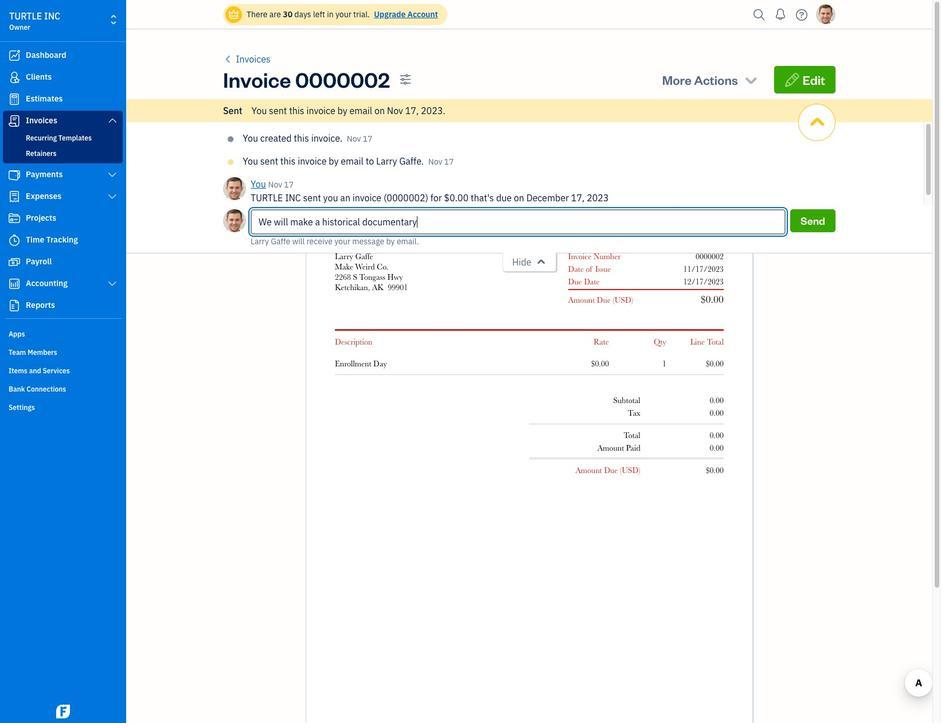 Task type: locate. For each thing, give the bounding box(es) containing it.
17 up to
[[363, 134, 373, 144]]

gaffe for will
[[271, 236, 290, 247]]

2 horizontal spatial inc
[[369, 184, 384, 193]]

templates
[[58, 134, 92, 142]]

by left email.
[[386, 236, 395, 247]]

email left to
[[341, 155, 364, 167]]

1 horizontal spatial invoice
[[568, 252, 592, 261]]

$0.00 inside you nov 17 turtle inc sent you an invoice (0000002) for $0.00 that's due on december 17, 2023
[[444, 192, 469, 204]]

0 vertical spatial 17
[[363, 134, 373, 144]]

gaffe left will
[[271, 236, 290, 247]]

there
[[247, 9, 268, 20]]

amount due ( usd )
[[568, 295, 633, 305], [576, 466, 641, 475]]

amount
[[568, 295, 595, 305], [598, 443, 624, 453], [576, 466, 602, 475]]

inc left you
[[285, 192, 301, 204]]

total amount paid
[[598, 431, 641, 453]]

1 vertical spatial circle image
[[228, 158, 234, 167]]

weird up you sent this invoice by email to larry gaffe. nov 17
[[345, 132, 369, 144]]

chevron large down image up recurring templates link
[[107, 116, 118, 125]]

1 vertical spatial invoice
[[298, 155, 327, 167]]

chevron large down image inside expenses link
[[107, 192, 118, 201]]

2 vertical spatial invoice
[[353, 192, 382, 204]]

invoice down info image
[[298, 155, 327, 167]]

invoice up sent
[[223, 66, 291, 93]]

apps
[[9, 330, 25, 338]]

by for to
[[329, 155, 339, 167]]

1 horizontal spatial total
[[707, 337, 724, 346]]

this
[[289, 105, 304, 116], [294, 132, 309, 144], [280, 155, 296, 167]]

chevron large down image inside invoices link
[[107, 116, 118, 125]]

your
[[336, 9, 351, 20], [334, 236, 350, 247]]

17 right you link
[[284, 180, 294, 190]]

0 vertical spatial invoices
[[236, 53, 271, 65]]

december
[[526, 192, 569, 204]]

weird inside larry gaffe make weird co. 2268 s tongass hwy ketchikan, ak  99901
[[355, 262, 375, 271]]

1 vertical spatial weird
[[355, 262, 375, 271]]

make weird co. has
[[321, 132, 401, 144]]

email for on
[[350, 105, 372, 116]]

make up 2268 at the left
[[335, 262, 353, 271]]

crown image
[[228, 8, 240, 20]]

0.00 0.00
[[710, 396, 724, 418], [710, 431, 724, 453]]

inc up 12794992386
[[369, 184, 384, 193]]

gaffe for make
[[355, 252, 373, 261]]

1 horizontal spatial inc
[[285, 192, 301, 204]]

on up make weird co. has
[[375, 105, 385, 116]]

0 vertical spatial )
[[631, 295, 633, 305]]

0000002 up you sent this invoice by email on nov 17, 2023.
[[295, 66, 390, 93]]

turtle inside you nov 17 turtle inc sent you an invoice (0000002) for $0.00 that's due on december 17, 2023
[[251, 192, 283, 204]]

invoice for invoice number
[[568, 252, 592, 261]]

1 horizontal spatial 17
[[363, 134, 373, 144]]

inc for turtle inc owner
[[44, 10, 60, 22]]

0 vertical spatial sent
[[269, 105, 287, 116]]

0 vertical spatial 0.00 0.00
[[710, 396, 724, 418]]

turtle inside the turtle inc owner
[[9, 10, 42, 22]]

0 horizontal spatial )
[[631, 295, 633, 305]]

dashboard link
[[3, 45, 123, 66]]

amount due ( usd ) down total amount paid
[[576, 466, 641, 475]]

chevron large down image
[[107, 116, 118, 125], [107, 170, 118, 180], [107, 192, 118, 201], [107, 279, 118, 289]]

usd down the number
[[615, 295, 631, 305]]

connections
[[27, 385, 66, 393]]

edit link
[[774, 66, 836, 93]]

this down created
[[280, 155, 296, 167]]

1 horizontal spatial gaffe
[[355, 252, 373, 261]]

search image
[[750, 6, 769, 23]]

turtle for turtle inc 12794992386
[[335, 184, 367, 193]]

invoices up recurring
[[26, 115, 57, 126]]

1 horizontal spatial 0000002
[[696, 252, 724, 261]]

bank
[[9, 385, 25, 393]]

projects
[[26, 213, 56, 223]]

date down date of issue
[[584, 277, 600, 286]]

time
[[26, 235, 44, 245]]

0.00
[[710, 396, 724, 405], [710, 408, 724, 418], [710, 431, 724, 440], [710, 443, 724, 453]]

to
[[366, 155, 374, 167]]

1 vertical spatial on
[[514, 192, 524, 204]]

account
[[408, 9, 438, 20]]

notifications image
[[771, 3, 790, 26]]

1 vertical spatial email
[[341, 155, 364, 167]]

1 horizontal spatial (
[[620, 466, 622, 475]]

17, left "2023."
[[405, 105, 419, 116]]

1 0.00 0.00 from the top
[[710, 396, 724, 418]]

enrollment day
[[335, 359, 387, 368]]

expenses
[[26, 191, 62, 201]]

2 chevron large down image from the top
[[107, 170, 118, 180]]

bank connections link
[[3, 380, 123, 397]]

inc up dashboard
[[44, 10, 60, 22]]

2 vertical spatial larry
[[335, 252, 353, 261]]

0 vertical spatial gaffe
[[271, 236, 290, 247]]

co. left "has"
[[371, 132, 384, 144]]

0 horizontal spatial larry
[[251, 236, 269, 247]]

email for to
[[341, 155, 364, 167]]

you up you link
[[243, 155, 258, 167]]

chevron large down image down the payroll link
[[107, 279, 118, 289]]

larry down larry gaffe will receive your message by email.
[[335, 252, 353, 261]]

more actions
[[662, 72, 738, 88]]

email
[[350, 105, 372, 116], [341, 155, 364, 167]]

owner
[[9, 23, 30, 32]]

4 0.00 from the top
[[710, 443, 724, 453]]

gaffe down message in the left of the page
[[355, 252, 373, 261]]

your right receive
[[334, 236, 350, 247]]

subtotal tax
[[613, 396, 641, 418]]

accounting
[[26, 278, 68, 289]]

1 vertical spatial 17
[[444, 157, 454, 167]]

co. up the tongass
[[377, 262, 389, 271]]

turtle inside turtle inc 12794992386
[[335, 184, 367, 193]]

0000002 up "11/17/2023"
[[696, 252, 724, 261]]

1 horizontal spatial 17,
[[571, 192, 585, 204]]

you link
[[251, 177, 266, 191]]

(
[[613, 295, 615, 305], [620, 466, 622, 475]]

total up "paid"
[[624, 431, 641, 440]]

amount down due date
[[568, 295, 595, 305]]

sent up created
[[269, 105, 287, 116]]

team members
[[9, 348, 57, 357]]

0 horizontal spatial invoice
[[223, 66, 291, 93]]

circle image for you sent this invoice by email to larry gaffe.
[[228, 158, 234, 167]]

2 horizontal spatial turtle
[[335, 184, 367, 193]]

1 horizontal spatial turtle
[[251, 192, 283, 204]]

projects link
[[3, 208, 123, 229]]

1 vertical spatial 17,
[[571, 192, 585, 204]]

co.
[[371, 132, 384, 144], [377, 262, 389, 271]]

1 circle image from the top
[[228, 135, 234, 144]]

chevron large down image down payments link
[[107, 192, 118, 201]]

0 horizontal spatial turtle
[[9, 10, 42, 22]]

upgrade account link
[[372, 9, 438, 20]]

due down total amount paid
[[604, 466, 618, 475]]

you for you sent this invoice by email to larry gaffe. nov 17
[[243, 155, 258, 167]]

)
[[631, 295, 633, 305], [639, 466, 641, 475]]

project image
[[7, 213, 21, 224]]

1 vertical spatial amount
[[598, 443, 624, 453]]

sent down created
[[260, 155, 278, 167]]

send
[[801, 214, 825, 227]]

0 vertical spatial amount due ( usd )
[[568, 295, 633, 305]]

on right due
[[514, 192, 524, 204]]

0 vertical spatial larry
[[376, 155, 397, 167]]

chevron large down image for invoices
[[107, 116, 118, 125]]

you right sent
[[252, 105, 267, 116]]

your right in
[[336, 9, 351, 20]]

on inside you nov 17 turtle inc sent you an invoice (0000002) for $0.00 that's due on december 17, 2023
[[514, 192, 524, 204]]

invoice for to
[[298, 155, 327, 167]]

invoice
[[223, 66, 291, 93], [568, 252, 592, 261]]

this for you sent this invoice by email to larry gaffe.
[[280, 155, 296, 167]]

0.00 0.00 for total
[[710, 431, 724, 453]]

nov right the gaffe.
[[428, 157, 442, 167]]

chevronleft image
[[223, 52, 234, 66]]

0 vertical spatial due
[[568, 277, 582, 286]]

inc inside turtle inc 12794992386
[[369, 184, 384, 193]]

0 horizontal spatial 17
[[284, 180, 294, 190]]

larry left will
[[251, 236, 269, 247]]

sent left you
[[303, 192, 321, 204]]

retainers
[[26, 149, 56, 158]]

that's
[[471, 192, 494, 204]]

nov right you link
[[268, 180, 282, 190]]

inc
[[44, 10, 60, 22], [369, 184, 384, 193], [285, 192, 301, 204]]

17, left 2023
[[571, 192, 585, 204]]

weird
[[345, 132, 369, 144], [355, 262, 375, 271]]

0 vertical spatial email
[[350, 105, 372, 116]]

2 0.00 from the top
[[710, 408, 724, 418]]

sent for you sent this invoice by email to larry gaffe. nov 17
[[260, 155, 278, 167]]

17 up you nov 17 turtle inc sent you an invoice (0000002) for $0.00 that's due on december 17, 2023
[[444, 157, 454, 167]]

day
[[373, 359, 387, 368]]

0 vertical spatial on
[[375, 105, 385, 116]]

circle image
[[228, 135, 234, 144], [228, 158, 234, 167]]

0 horizontal spatial invoices
[[26, 115, 57, 126]]

freshbooks image
[[54, 705, 72, 719]]

2 circle image from the top
[[228, 158, 234, 167]]

3 chevron large down image from the top
[[107, 192, 118, 201]]

chevron large down image inside "accounting" link
[[107, 279, 118, 289]]

1 vertical spatial 0000002
[[696, 252, 724, 261]]

date left of
[[568, 264, 584, 274]]

items and services
[[9, 367, 70, 375]]

4 chevron large down image from the top
[[107, 279, 118, 289]]

turtle inc 12794992386
[[335, 184, 384, 204]]

due down due date
[[597, 295, 611, 305]]

invoice right an
[[353, 192, 382, 204]]

time tracking link
[[3, 230, 123, 251]]

estimates
[[26, 93, 63, 104]]

make
[[321, 132, 343, 144], [335, 262, 353, 271]]

0 horizontal spatial inc
[[44, 10, 60, 22]]

turtle down you link
[[251, 192, 283, 204]]

larry for message
[[251, 236, 269, 247]]

inc inside the turtle inc owner
[[44, 10, 60, 22]]

nov inside you created this invoice. nov 17
[[347, 134, 361, 144]]

2 vertical spatial due
[[604, 466, 618, 475]]

invoice for on
[[307, 105, 335, 116]]

nov up you sent this invoice by email to larry gaffe. nov 17
[[347, 134, 361, 144]]

0 horizontal spatial 0000002
[[295, 66, 390, 93]]

2268
[[335, 272, 351, 282]]

you sent this invoice by email to larry gaffe. nov 17
[[243, 155, 454, 167]]

edit
[[803, 72, 825, 88]]

gaffe inside larry gaffe make weird co. 2268 s tongass hwy ketchikan, ak  99901
[[355, 252, 373, 261]]

you inside you nov 17 turtle inc sent you an invoice (0000002) for $0.00 that's due on december 17, 2023
[[251, 178, 266, 190]]

weird up the tongass
[[355, 262, 375, 271]]

usd down "paid"
[[622, 466, 639, 475]]

1 chevron large down image from the top
[[107, 116, 118, 125]]

1 vertical spatial co.
[[377, 262, 389, 271]]

expense image
[[7, 191, 21, 202]]

services
[[43, 367, 70, 375]]

1 vertical spatial sent
[[260, 155, 278, 167]]

0 vertical spatial total
[[707, 337, 724, 346]]

total right line
[[707, 337, 724, 346]]

0 vertical spatial invoice
[[223, 66, 291, 93]]

make right info image
[[321, 132, 343, 144]]

12794992386
[[335, 194, 379, 204]]

2 0.00 0.00 from the top
[[710, 431, 724, 453]]

0000002
[[295, 66, 390, 93], [696, 252, 724, 261]]

this up you created this invoice. nov 17
[[289, 105, 304, 116]]

1 horizontal spatial larry
[[335, 252, 353, 261]]

you
[[252, 105, 267, 116], [243, 132, 258, 144], [243, 155, 258, 167], [251, 178, 266, 190]]

expenses link
[[3, 186, 123, 207]]

main element
[[0, 0, 155, 723]]

invoice up of
[[568, 252, 592, 261]]

17 inside you nov 17 turtle inc sent you an invoice (0000002) for $0.00 that's due on december 17, 2023
[[284, 180, 294, 190]]

0 vertical spatial invoice
[[307, 105, 335, 116]]

by up invoice.
[[338, 105, 347, 116]]

1 vertical spatial 0.00 0.00
[[710, 431, 724, 453]]

chevron large down image down retainers link at the top of page
[[107, 170, 118, 180]]

11/17/2023
[[683, 264, 724, 274]]

this left invoice.
[[294, 132, 309, 144]]

2 vertical spatial this
[[280, 155, 296, 167]]

0 horizontal spatial (
[[613, 295, 615, 305]]

amount due ( usd ) down due date
[[568, 295, 633, 305]]

are
[[269, 9, 281, 20]]

0 vertical spatial 0000002
[[295, 66, 390, 93]]

0 horizontal spatial 17,
[[405, 105, 419, 116]]

invoice up invoice.
[[307, 105, 335, 116]]

1 horizontal spatial invoices
[[236, 53, 271, 65]]

0 vertical spatial circle image
[[228, 135, 234, 144]]

items and services link
[[3, 362, 123, 379]]

0 vertical spatial 17,
[[405, 105, 419, 116]]

0 vertical spatial (
[[613, 295, 615, 305]]

larry
[[376, 155, 397, 167], [251, 236, 269, 247], [335, 252, 353, 261]]

1 vertical spatial gaffe
[[355, 252, 373, 261]]

items
[[9, 367, 27, 375]]

0 vertical spatial by
[[338, 105, 347, 116]]

17 inside you created this invoice. nov 17
[[363, 134, 373, 144]]

1 vertical spatial due
[[597, 295, 611, 305]]

left
[[313, 9, 325, 20]]

amount down total amount paid
[[576, 466, 602, 475]]

0 horizontal spatial total
[[624, 431, 641, 440]]

and
[[29, 367, 41, 375]]

due down date of issue
[[568, 277, 582, 286]]

1 vertical spatial total
[[624, 431, 641, 440]]

1 horizontal spatial on
[[514, 192, 524, 204]]

by down invoice.
[[329, 155, 339, 167]]

on
[[375, 105, 385, 116], [514, 192, 524, 204]]

invoices right chevronleft icon
[[236, 53, 271, 65]]

2 vertical spatial 17
[[284, 180, 294, 190]]

you down created
[[251, 178, 266, 190]]

1 vertical spatial )
[[639, 466, 641, 475]]

2 vertical spatial sent
[[303, 192, 321, 204]]

1 vertical spatial this
[[294, 132, 309, 144]]

chevron large down image for accounting
[[107, 279, 118, 289]]

1 vertical spatial make
[[335, 262, 353, 271]]

total
[[707, 337, 724, 346], [624, 431, 641, 440]]

1 vertical spatial invoices
[[26, 115, 57, 126]]

0 vertical spatial date
[[568, 264, 584, 274]]

line total
[[690, 337, 724, 346]]

chevron large down image inside payments link
[[107, 170, 118, 180]]

2 horizontal spatial 17
[[444, 157, 454, 167]]

sent for you sent this invoice by email on nov 17, 2023.
[[269, 105, 287, 116]]

description
[[335, 337, 372, 346]]

2 vertical spatial by
[[386, 236, 395, 247]]

you left created
[[243, 132, 258, 144]]

invoice 0000002
[[223, 66, 390, 93]]

team
[[9, 348, 26, 357]]

settings for this invoice image
[[399, 74, 411, 86]]

1 horizontal spatial )
[[639, 466, 641, 475]]

amount left "paid"
[[598, 443, 624, 453]]

nov inside you nov 17 turtle inc sent you an invoice (0000002) for $0.00 that's due on december 17, 2023
[[268, 180, 282, 190]]

larry inside larry gaffe make weird co. 2268 s tongass hwy ketchikan, ak  99901
[[335, 252, 353, 261]]

turtle up 'owner'
[[9, 10, 42, 22]]

1 vertical spatial invoice
[[568, 252, 592, 261]]

invoices inside the main element
[[26, 115, 57, 126]]

1 vertical spatial larry
[[251, 236, 269, 247]]

larry right to
[[376, 155, 397, 167]]

email up make weird co. has
[[350, 105, 372, 116]]

1 vertical spatial by
[[329, 155, 339, 167]]

0 horizontal spatial gaffe
[[271, 236, 290, 247]]

more actions button
[[652, 66, 770, 93]]

turtle up 12794992386
[[335, 184, 367, 193]]



Task type: vqa. For each thing, say whether or not it's contained in the screenshot.
Customizable
no



Task type: describe. For each thing, give the bounding box(es) containing it.
chevron large down image for expenses
[[107, 192, 118, 201]]

circle image for you created this invoice.
[[228, 135, 234, 144]]

(0000002)
[[384, 192, 428, 204]]

gaffe.
[[399, 155, 424, 167]]

bank connections
[[9, 385, 66, 393]]

upgrade
[[374, 9, 406, 20]]

in
[[327, 9, 334, 20]]

payroll link
[[3, 252, 123, 272]]

paid
[[626, 443, 641, 453]]

rate
[[594, 337, 609, 346]]

info image
[[306, 131, 316, 145]]

send button
[[790, 209, 836, 232]]

enrollment
[[335, 359, 371, 368]]

payroll
[[26, 256, 52, 267]]

settings
[[9, 403, 35, 412]]

you sent this invoice by email on nov 17, 2023.
[[252, 105, 446, 116]]

will
[[292, 236, 305, 247]]

you for you nov 17 turtle inc sent you an invoice (0000002) for $0.00 that's due on december 17, 2023
[[251, 178, 266, 190]]

0 vertical spatial weird
[[345, 132, 369, 144]]

nov up "has"
[[387, 105, 403, 116]]

more
[[662, 72, 692, 88]]

there are 30 days left in your trial. upgrade account
[[247, 9, 438, 20]]

sent inside you nov 17 turtle inc sent you an invoice (0000002) for $0.00 that's due on december 17, 2023
[[303, 192, 321, 204]]

2 vertical spatial amount
[[576, 466, 602, 475]]

inc for turtle inc 12794992386
[[369, 184, 384, 193]]

tax
[[628, 408, 641, 418]]

co. inside larry gaffe make weird co. 2268 s tongass hwy ketchikan, ak  99901
[[377, 262, 389, 271]]

by for on
[[338, 105, 347, 116]]

payment image
[[7, 169, 21, 181]]

accounting link
[[3, 274, 123, 294]]

total inside total amount paid
[[624, 431, 641, 440]]

you nov 17 turtle inc sent you an invoice (0000002) for $0.00 that's due on december 17, 2023
[[251, 178, 609, 204]]

pencil image
[[784, 72, 800, 88]]

larry gaffe will receive your message by email.
[[251, 236, 419, 247]]

hwy
[[387, 272, 403, 282]]

team members link
[[3, 344, 123, 361]]

qty
[[654, 337, 667, 346]]

amount inside total amount paid
[[598, 443, 624, 453]]

make inside larry gaffe make weird co. 2268 s tongass hwy ketchikan, ak  99901
[[335, 262, 353, 271]]

estimates link
[[3, 89, 123, 110]]

reports link
[[3, 295, 123, 316]]

17, inside you nov 17 turtle inc sent you an invoice (0000002) for $0.00 that's due on december 17, 2023
[[571, 192, 585, 204]]

invoices inside button
[[236, 53, 271, 65]]

1 0.00 from the top
[[710, 396, 724, 405]]

actions
[[694, 72, 738, 88]]

recurring templates link
[[5, 131, 120, 145]]

1 vertical spatial usd
[[622, 466, 639, 475]]

1 vertical spatial (
[[620, 466, 622, 475]]

issue
[[595, 264, 611, 274]]

invoice for invoice 0000002
[[223, 66, 291, 93]]

2023.
[[421, 105, 446, 116]]

larry for 2268
[[335, 252, 353, 261]]

0 vertical spatial your
[[336, 9, 351, 20]]

you created this invoice. nov 17
[[243, 132, 373, 144]]

you
[[323, 192, 338, 204]]

s
[[353, 272, 357, 282]]

for
[[431, 192, 442, 204]]

invoice image
[[7, 115, 21, 127]]

retainers link
[[5, 147, 120, 161]]

recurring templates
[[26, 134, 92, 142]]

invoice inside you nov 17 turtle inc sent you an invoice (0000002) for $0.00 that's due on december 17, 2023
[[353, 192, 382, 204]]

clients link
[[3, 67, 123, 88]]

ketchikan,
[[335, 283, 370, 292]]

1 vertical spatial date
[[584, 277, 600, 286]]

17 inside you sent this invoice by email to larry gaffe. nov 17
[[444, 157, 454, 167]]

has
[[386, 132, 401, 144]]

0 vertical spatial amount
[[568, 295, 595, 305]]

date of issue
[[568, 264, 611, 274]]

invoices link
[[3, 111, 123, 131]]

settings link
[[3, 399, 123, 416]]

an
[[340, 192, 350, 204]]

1 vertical spatial amount due ( usd )
[[576, 466, 641, 475]]

chart image
[[7, 278, 21, 290]]

nov inside you sent this invoice by email to larry gaffe. nov 17
[[428, 157, 442, 167]]

1 vertical spatial your
[[334, 236, 350, 247]]

sent
[[223, 105, 242, 116]]

payments link
[[3, 165, 123, 185]]

0 vertical spatial this
[[289, 105, 304, 116]]

tongass
[[359, 272, 385, 282]]

chevrondown image
[[743, 72, 759, 88]]

turtle inc owner
[[9, 10, 60, 32]]

dashboard image
[[7, 50, 21, 61]]

invoices button
[[223, 52, 271, 66]]

client image
[[7, 72, 21, 83]]

0.00 0.00 for subtotal
[[710, 396, 724, 418]]

members
[[28, 348, 57, 357]]

99901
[[388, 283, 408, 292]]

2023
[[587, 192, 609, 204]]

turtle for turtle inc owner
[[9, 10, 42, 22]]

clients
[[26, 72, 52, 82]]

created
[[260, 132, 292, 144]]

reports
[[26, 300, 55, 310]]

0 horizontal spatial on
[[375, 105, 385, 116]]

apps link
[[3, 325, 123, 342]]

money image
[[7, 256, 21, 268]]

2 horizontal spatial larry
[[376, 155, 397, 167]]

tracking
[[46, 235, 78, 245]]

due date
[[568, 277, 600, 286]]

inc inside you nov 17 turtle inc sent you an invoice (0000002) for $0.00 that's due on december 17, 2023
[[285, 192, 301, 204]]

Send a message text field
[[251, 209, 786, 235]]

report image
[[7, 300, 21, 311]]

message
[[352, 236, 384, 247]]

0 vertical spatial usd
[[615, 295, 631, 305]]

3 0.00 from the top
[[710, 431, 724, 440]]

invoice number
[[568, 252, 621, 261]]

hide button
[[503, 253, 556, 272]]

hide
[[512, 256, 531, 268]]

this for you created this invoice.
[[294, 132, 309, 144]]

recurring
[[26, 134, 57, 142]]

number
[[594, 252, 621, 261]]

1
[[662, 359, 667, 368]]

email.
[[397, 236, 419, 247]]

30
[[283, 9, 293, 20]]

0 vertical spatial co.
[[371, 132, 384, 144]]

0 vertical spatial make
[[321, 132, 343, 144]]

larry gaffe make weird co. 2268 s tongass hwy ketchikan, ak  99901
[[335, 252, 408, 292]]

chevron large down image for payments
[[107, 170, 118, 180]]

estimate image
[[7, 93, 21, 105]]

timer image
[[7, 235, 21, 246]]

go to help image
[[793, 6, 811, 23]]

close comments image
[[808, 104, 827, 141]]

payments
[[26, 169, 63, 180]]

you for you created this invoice. nov 17
[[243, 132, 258, 144]]

of
[[586, 264, 593, 274]]

you for you sent this invoice by email on nov 17, 2023.
[[252, 105, 267, 116]]



